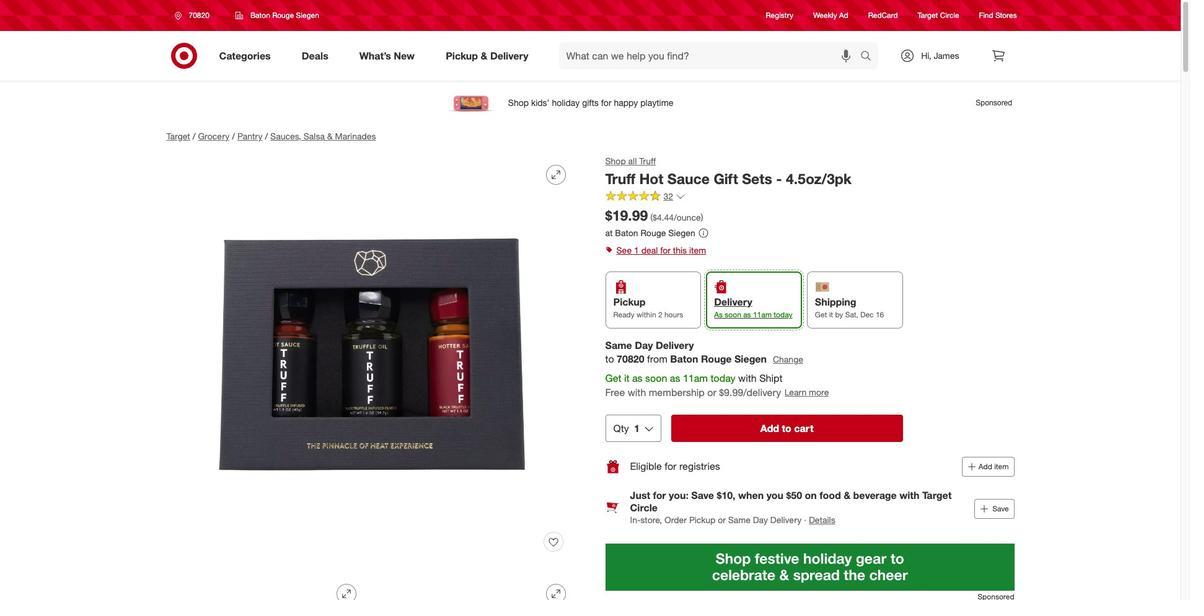 Task type: describe. For each thing, give the bounding box(es) containing it.
baton inside dropdown button
[[250, 11, 270, 20]]

1 vertical spatial with
[[628, 386, 646, 399]]

$10,
[[717, 489, 736, 502]]

truff hot sauce gift sets - 4.5oz/3pk, 2 of 6 image
[[166, 574, 366, 600]]

16
[[876, 310, 884, 320]]

delivery inside just for you: save $10, when you $50 on food & beverage with target circle in-store, order pickup or same day delivery ∙ details
[[771, 515, 802, 525]]

at baton rouge siegen
[[605, 227, 696, 238]]

0 horizontal spatial as
[[632, 372, 643, 385]]

pickup ready within 2 hours
[[614, 296, 683, 320]]

redcard
[[868, 11, 898, 20]]

save inside just for you: save $10, when you $50 on food & beverage with target circle in-store, order pickup or same day delivery ∙ details
[[692, 489, 714, 502]]

rouge inside dropdown button
[[272, 11, 294, 20]]

0 vertical spatial day
[[635, 339, 653, 351]]

day inside just for you: save $10, when you $50 on food & beverage with target circle in-store, order pickup or same day delivery ∙ details
[[753, 515, 768, 525]]

hi, james
[[922, 50, 960, 61]]

or inside get it as soon as 11am today with shipt free with membership or $9.99/delivery learn more
[[708, 386, 717, 399]]

4.5oz/3pk
[[786, 170, 852, 187]]

as inside delivery as soon as 11am today
[[744, 310, 751, 320]]

get it as soon as 11am today with shipt free with membership or $9.99/delivery learn more
[[605, 372, 829, 399]]

food
[[820, 489, 841, 502]]

1 vertical spatial advertisement region
[[605, 544, 1015, 591]]

find stores link
[[979, 10, 1017, 21]]

target for target circle
[[918, 11, 938, 20]]

today inside delivery as soon as 11am today
[[774, 310, 793, 320]]

baton for at baton rouge siegen
[[615, 227, 638, 238]]

pantry link
[[237, 131, 263, 141]]

hot
[[640, 170, 664, 187]]

registry
[[766, 11, 794, 20]]

it inside get it as soon as 11am today with shipt free with membership or $9.99/delivery learn more
[[624, 372, 630, 385]]

1 / from the left
[[193, 131, 196, 141]]

target link
[[166, 131, 190, 141]]

add for add item
[[979, 462, 993, 471]]

get inside shipping get it by sat, dec 16
[[815, 310, 827, 320]]

details
[[809, 515, 836, 525]]

from baton rouge siegen
[[647, 353, 767, 365]]

it inside shipping get it by sat, dec 16
[[829, 310, 833, 320]]

baton rouge siegen
[[250, 11, 319, 20]]

on
[[805, 489, 817, 502]]

(
[[651, 212, 653, 222]]

or inside just for you: save $10, when you $50 on food & beverage with target circle in-store, order pickup or same day delivery ∙ details
[[718, 515, 726, 525]]

cart
[[794, 422, 814, 435]]

within
[[637, 310, 656, 320]]

$4.44
[[653, 212, 674, 222]]

rouge for at baton rouge siegen
[[641, 227, 666, 238]]

$19.99
[[605, 206, 648, 224]]

eligible
[[630, 460, 662, 473]]

same inside just for you: save $10, when you $50 on food & beverage with target circle in-store, order pickup or same day delivery ∙ details
[[728, 515, 751, 525]]

find stores
[[979, 11, 1017, 20]]

salsa
[[304, 131, 325, 141]]

sat,
[[846, 310, 859, 320]]

what's
[[359, 49, 391, 62]]

$50
[[787, 489, 802, 502]]

sauces,
[[270, 131, 301, 141]]

0 horizontal spatial truff
[[605, 170, 636, 187]]

free
[[605, 386, 625, 399]]

shop all truff truff hot sauce gift sets - 4.5oz/3pk
[[605, 156, 852, 187]]

1 horizontal spatial &
[[481, 49, 488, 62]]

delivery inside delivery as soon as 11am today
[[714, 296, 753, 308]]

add to cart button
[[671, 415, 903, 442]]

truff hot sauce gift sets - 4.5oz/3pk, 3 of 6 image
[[376, 574, 576, 600]]

for for you:
[[653, 489, 666, 502]]

0 horizontal spatial &
[[327, 131, 333, 141]]

today inside get it as soon as 11am today with shipt free with membership or $9.99/delivery learn more
[[711, 372, 736, 385]]

sets
[[742, 170, 772, 187]]

0 vertical spatial truff
[[639, 156, 656, 166]]

rouge for from baton rouge siegen
[[701, 353, 732, 365]]

categories link
[[209, 42, 286, 69]]

deal
[[642, 245, 658, 256]]

add item
[[979, 462, 1009, 471]]

truff hot sauce gift sets - 4.5oz/3pk, 1 of 6 image
[[166, 155, 576, 564]]

∙
[[804, 515, 807, 525]]

beverage
[[854, 489, 897, 502]]

2
[[658, 310, 663, 320]]

deals link
[[291, 42, 344, 69]]

search
[[855, 51, 885, 63]]

$9.99/delivery
[[719, 386, 781, 399]]

-
[[776, 170, 782, 187]]

target / grocery / pantry / sauces, salsa & marinades
[[166, 131, 376, 141]]

1 for see
[[634, 245, 639, 256]]

1 horizontal spatial 70820
[[617, 353, 645, 365]]

deals
[[302, 49, 328, 62]]

marinades
[[335, 131, 376, 141]]

pantry
[[237, 131, 263, 141]]

save inside button
[[993, 504, 1009, 513]]

baton for from baton rouge siegen
[[670, 353, 698, 365]]

grocery
[[198, 131, 230, 141]]

for for registries
[[665, 460, 677, 473]]

siegen for at
[[669, 227, 696, 238]]

baton rouge siegen button
[[227, 4, 327, 27]]

item inside see 1 deal for this item link
[[689, 245, 706, 256]]

james
[[934, 50, 960, 61]]

32 link
[[605, 190, 686, 204]]

hi,
[[922, 50, 932, 61]]

pickup & delivery link
[[435, 42, 544, 69]]

image gallery element
[[166, 155, 576, 600]]

more
[[809, 387, 829, 398]]

)
[[701, 212, 703, 222]]

learn more button
[[784, 386, 830, 400]]

70820 button
[[166, 4, 223, 27]]

shipping get it by sat, dec 16
[[815, 296, 884, 320]]

registry link
[[766, 10, 794, 21]]

ad
[[839, 11, 849, 20]]

redcard link
[[868, 10, 898, 21]]

at
[[605, 227, 613, 238]]



Task type: vqa. For each thing, say whether or not it's contained in the screenshot.
Group
no



Task type: locate. For each thing, give the bounding box(es) containing it.
1 horizontal spatial baton
[[615, 227, 638, 238]]

1
[[634, 245, 639, 256], [634, 422, 640, 435]]

save
[[692, 489, 714, 502], [993, 504, 1009, 513]]

0 horizontal spatial /
[[193, 131, 196, 141]]

1 vertical spatial &
[[327, 131, 333, 141]]

pickup inside pickup ready within 2 hours
[[614, 296, 646, 308]]

0 horizontal spatial circle
[[630, 502, 658, 514]]

0 horizontal spatial today
[[711, 372, 736, 385]]

weekly
[[813, 11, 837, 20]]

circle inside just for you: save $10, when you $50 on food & beverage with target circle in-store, order pickup or same day delivery ∙ details
[[630, 502, 658, 514]]

to inside button
[[782, 422, 792, 435]]

1 vertical spatial circle
[[630, 502, 658, 514]]

this
[[673, 245, 687, 256]]

truff
[[639, 156, 656, 166], [605, 170, 636, 187]]

or down $10,
[[718, 515, 726, 525]]

2 horizontal spatial rouge
[[701, 353, 732, 365]]

eligible for registries
[[630, 460, 720, 473]]

order
[[665, 515, 687, 525]]

2 horizontal spatial with
[[900, 489, 920, 502]]

0 vertical spatial item
[[689, 245, 706, 256]]

0 horizontal spatial save
[[692, 489, 714, 502]]

1 horizontal spatial same
[[728, 515, 751, 525]]

search button
[[855, 42, 885, 72]]

&
[[481, 49, 488, 62], [327, 131, 333, 141], [844, 489, 851, 502]]

what's new
[[359, 49, 415, 62]]

it left by
[[829, 310, 833, 320]]

1 horizontal spatial add
[[979, 462, 993, 471]]

1 vertical spatial save
[[993, 504, 1009, 513]]

item inside add item button
[[995, 462, 1009, 471]]

siegen up shipt
[[735, 353, 767, 365]]

1 vertical spatial same
[[728, 515, 751, 525]]

baton right from
[[670, 353, 698, 365]]

target circle link
[[918, 10, 960, 21]]

/ounce
[[674, 212, 701, 222]]

hours
[[665, 310, 683, 320]]

1 horizontal spatial day
[[753, 515, 768, 525]]

ready
[[614, 310, 635, 320]]

1 vertical spatial 70820
[[617, 353, 645, 365]]

for inside just for you: save $10, when you $50 on food & beverage with target circle in-store, order pickup or same day delivery ∙ details
[[653, 489, 666, 502]]

0 horizontal spatial baton
[[250, 11, 270, 20]]

shipping
[[815, 296, 857, 308]]

0 vertical spatial for
[[660, 245, 671, 256]]

0 horizontal spatial or
[[708, 386, 717, 399]]

$19.99 ( $4.44 /ounce )
[[605, 206, 703, 224]]

to left cart
[[782, 422, 792, 435]]

1 vertical spatial item
[[995, 462, 1009, 471]]

0 vertical spatial advertisement region
[[157, 88, 1025, 118]]

get left by
[[815, 310, 827, 320]]

1 vertical spatial today
[[711, 372, 736, 385]]

11am inside get it as soon as 11am today with shipt free with membership or $9.99/delivery learn more
[[683, 372, 708, 385]]

1 vertical spatial or
[[718, 515, 726, 525]]

see 1 deal for this item
[[617, 245, 706, 256]]

rouge down (
[[641, 227, 666, 238]]

rouge up get it as soon as 11am today with shipt free with membership or $9.99/delivery learn more
[[701, 353, 732, 365]]

item right this
[[689, 245, 706, 256]]

from
[[647, 353, 668, 365]]

for left this
[[660, 245, 671, 256]]

add up save button
[[979, 462, 993, 471]]

2 / from the left
[[232, 131, 235, 141]]

1 horizontal spatial 11am
[[753, 310, 772, 320]]

1 1 from the top
[[634, 245, 639, 256]]

target left grocery
[[166, 131, 190, 141]]

add for add to cart
[[761, 422, 779, 435]]

0 horizontal spatial rouge
[[272, 11, 294, 20]]

11am right as
[[753, 310, 772, 320]]

same up to 70820
[[605, 339, 632, 351]]

0 horizontal spatial item
[[689, 245, 706, 256]]

baton
[[250, 11, 270, 20], [615, 227, 638, 238], [670, 353, 698, 365]]

0 vertical spatial it
[[829, 310, 833, 320]]

2 vertical spatial &
[[844, 489, 851, 502]]

soon right as
[[725, 310, 741, 320]]

1 horizontal spatial siegen
[[669, 227, 696, 238]]

target for target / grocery / pantry / sauces, salsa & marinades
[[166, 131, 190, 141]]

1 horizontal spatial as
[[670, 372, 680, 385]]

target circle
[[918, 11, 960, 20]]

save down add item
[[993, 504, 1009, 513]]

70820 inside '70820' dropdown button
[[189, 11, 209, 20]]

as up membership
[[670, 372, 680, 385]]

see 1 deal for this item link
[[605, 242, 1015, 259]]

1 vertical spatial day
[[753, 515, 768, 525]]

0 vertical spatial rouge
[[272, 11, 294, 20]]

1 horizontal spatial or
[[718, 515, 726, 525]]

rouge up deals "link"
[[272, 11, 294, 20]]

with right beverage
[[900, 489, 920, 502]]

as down to 70820
[[632, 372, 643, 385]]

siegen inside dropdown button
[[296, 11, 319, 20]]

1 vertical spatial truff
[[605, 170, 636, 187]]

add left cart
[[761, 422, 779, 435]]

to 70820
[[605, 353, 645, 365]]

for inside see 1 deal for this item link
[[660, 245, 671, 256]]

dec
[[861, 310, 874, 320]]

get up free
[[605, 372, 622, 385]]

with right free
[[628, 386, 646, 399]]

delivery
[[490, 49, 529, 62], [714, 296, 753, 308], [656, 339, 694, 351], [771, 515, 802, 525]]

grocery link
[[198, 131, 230, 141]]

0 vertical spatial same
[[605, 339, 632, 351]]

1 horizontal spatial truff
[[639, 156, 656, 166]]

registries
[[679, 460, 720, 473]]

1 horizontal spatial with
[[739, 372, 757, 385]]

advertisement region
[[157, 88, 1025, 118], [605, 544, 1015, 591]]

1 horizontal spatial today
[[774, 310, 793, 320]]

with inside just for you: save $10, when you $50 on food & beverage with target circle in-store, order pickup or same day delivery ∙ details
[[900, 489, 920, 502]]

target inside just for you: save $10, when you $50 on food & beverage with target circle in-store, order pickup or same day delivery ∙ details
[[923, 489, 952, 502]]

pickup right new
[[446, 49, 478, 62]]

0 horizontal spatial with
[[628, 386, 646, 399]]

save left $10,
[[692, 489, 714, 502]]

2 vertical spatial for
[[653, 489, 666, 502]]

1 horizontal spatial /
[[232, 131, 235, 141]]

it
[[829, 310, 833, 320], [624, 372, 630, 385]]

pickup right order at the bottom
[[689, 515, 716, 525]]

1 vertical spatial siegen
[[669, 227, 696, 238]]

soon inside get it as soon as 11am today with shipt free with membership or $9.99/delivery learn more
[[645, 372, 667, 385]]

when
[[738, 489, 764, 502]]

0 vertical spatial circle
[[940, 11, 960, 20]]

0 horizontal spatial get
[[605, 372, 622, 385]]

siegen up 'deals'
[[296, 11, 319, 20]]

weekly ad
[[813, 11, 849, 20]]

today down from baton rouge siegen
[[711, 372, 736, 385]]

1 vertical spatial rouge
[[641, 227, 666, 238]]

rouge
[[272, 11, 294, 20], [641, 227, 666, 238], [701, 353, 732, 365]]

as right as
[[744, 310, 751, 320]]

same day delivery
[[605, 339, 694, 351]]

qty 1
[[614, 422, 640, 435]]

1 horizontal spatial it
[[829, 310, 833, 320]]

see
[[617, 245, 632, 256]]

siegen down '/ounce'
[[669, 227, 696, 238]]

or
[[708, 386, 717, 399], [718, 515, 726, 525]]

What can we help you find? suggestions appear below search field
[[559, 42, 864, 69]]

target left save button
[[923, 489, 952, 502]]

1 for qty
[[634, 422, 640, 435]]

baton down the $19.99
[[615, 227, 638, 238]]

pickup inside just for you: save $10, when you $50 on food & beverage with target circle in-store, order pickup or same day delivery ∙ details
[[689, 515, 716, 525]]

you:
[[669, 489, 689, 502]]

pickup & delivery
[[446, 49, 529, 62]]

0 horizontal spatial same
[[605, 339, 632, 351]]

pickup for ready
[[614, 296, 646, 308]]

2 horizontal spatial pickup
[[689, 515, 716, 525]]

truff down 'shop'
[[605, 170, 636, 187]]

1 vertical spatial baton
[[615, 227, 638, 238]]

day down when
[[753, 515, 768, 525]]

/ left pantry link
[[232, 131, 235, 141]]

0 vertical spatial soon
[[725, 310, 741, 320]]

it up free
[[624, 372, 630, 385]]

1 vertical spatial target
[[166, 131, 190, 141]]

details button
[[809, 514, 836, 527]]

add to cart
[[761, 422, 814, 435]]

0 vertical spatial &
[[481, 49, 488, 62]]

0 vertical spatial 1
[[634, 245, 639, 256]]

membership
[[649, 386, 705, 399]]

/ right pantry link
[[265, 131, 268, 141]]

sauces, salsa & marinades link
[[270, 131, 376, 141]]

1 vertical spatial add
[[979, 462, 993, 471]]

get inside get it as soon as 11am today with shipt free with membership or $9.99/delivery learn more
[[605, 372, 622, 385]]

sauce
[[668, 170, 710, 187]]

2 vertical spatial pickup
[[689, 515, 716, 525]]

1 horizontal spatial item
[[995, 462, 1009, 471]]

0 vertical spatial target
[[918, 11, 938, 20]]

gift
[[714, 170, 738, 187]]

1 horizontal spatial to
[[782, 422, 792, 435]]

1 horizontal spatial save
[[993, 504, 1009, 513]]

2 horizontal spatial siegen
[[735, 353, 767, 365]]

add
[[761, 422, 779, 435], [979, 462, 993, 471]]

all
[[628, 156, 637, 166]]

2 horizontal spatial baton
[[670, 353, 698, 365]]

1 horizontal spatial pickup
[[614, 296, 646, 308]]

1 horizontal spatial get
[[815, 310, 827, 320]]

/
[[193, 131, 196, 141], [232, 131, 235, 141], [265, 131, 268, 141]]

categories
[[219, 49, 271, 62]]

item
[[689, 245, 706, 256], [995, 462, 1009, 471]]

1 horizontal spatial rouge
[[641, 227, 666, 238]]

2 1 from the top
[[634, 422, 640, 435]]

11am down from baton rouge siegen
[[683, 372, 708, 385]]

soon inside delivery as soon as 11am today
[[725, 310, 741, 320]]

0 vertical spatial to
[[605, 353, 614, 365]]

2 horizontal spatial /
[[265, 131, 268, 141]]

1 horizontal spatial circle
[[940, 11, 960, 20]]

truff right all
[[639, 156, 656, 166]]

what's new link
[[349, 42, 430, 69]]

target up the hi,
[[918, 11, 938, 20]]

shipt
[[760, 372, 783, 385]]

change button
[[773, 352, 804, 367]]

change
[[773, 354, 803, 364]]

/ right target link on the left of page
[[193, 131, 196, 141]]

0 vertical spatial with
[[739, 372, 757, 385]]

0 vertical spatial siegen
[[296, 11, 319, 20]]

2 horizontal spatial as
[[744, 310, 751, 320]]

day
[[635, 339, 653, 351], [753, 515, 768, 525]]

circle
[[940, 11, 960, 20], [630, 502, 658, 514]]

0 vertical spatial today
[[774, 310, 793, 320]]

stores
[[996, 11, 1017, 20]]

0 horizontal spatial to
[[605, 353, 614, 365]]

3 / from the left
[[265, 131, 268, 141]]

1 vertical spatial pickup
[[614, 296, 646, 308]]

for right eligible
[[665, 460, 677, 473]]

0 vertical spatial baton
[[250, 11, 270, 20]]

32
[[664, 191, 673, 201]]

with up $9.99/delivery
[[739, 372, 757, 385]]

learn
[[785, 387, 807, 398]]

add item button
[[962, 457, 1015, 477]]

baton up categories link
[[250, 11, 270, 20]]

as
[[744, 310, 751, 320], [632, 372, 643, 385], [670, 372, 680, 385]]

1 vertical spatial to
[[782, 422, 792, 435]]

1 vertical spatial 11am
[[683, 372, 708, 385]]

0 horizontal spatial add
[[761, 422, 779, 435]]

1 vertical spatial 1
[[634, 422, 640, 435]]

0 horizontal spatial siegen
[[296, 11, 319, 20]]

weekly ad link
[[813, 10, 849, 21]]

1 vertical spatial get
[[605, 372, 622, 385]]

circle left find
[[940, 11, 960, 20]]

0 vertical spatial 70820
[[189, 11, 209, 20]]

0 horizontal spatial day
[[635, 339, 653, 351]]

same
[[605, 339, 632, 351], [728, 515, 751, 525]]

for left you:
[[653, 489, 666, 502]]

2 vertical spatial siegen
[[735, 353, 767, 365]]

by
[[835, 310, 843, 320]]

0 horizontal spatial soon
[[645, 372, 667, 385]]

pickup up ready
[[614, 296, 646, 308]]

2 vertical spatial baton
[[670, 353, 698, 365]]

store,
[[641, 515, 662, 525]]

0 vertical spatial or
[[708, 386, 717, 399]]

to up free
[[605, 353, 614, 365]]

0 vertical spatial 11am
[[753, 310, 772, 320]]

pickup for &
[[446, 49, 478, 62]]

1 horizontal spatial soon
[[725, 310, 741, 320]]

soon down from
[[645, 372, 667, 385]]

1 right see
[[634, 245, 639, 256]]

day up from
[[635, 339, 653, 351]]

1 vertical spatial it
[[624, 372, 630, 385]]

siegen for from
[[735, 353, 767, 365]]

item up save button
[[995, 462, 1009, 471]]

target
[[918, 11, 938, 20], [166, 131, 190, 141], [923, 489, 952, 502]]

or down from baton rouge siegen
[[708, 386, 717, 399]]

today up change
[[774, 310, 793, 320]]

& inside just for you: save $10, when you $50 on food & beverage with target circle in-store, order pickup or same day delivery ∙ details
[[844, 489, 851, 502]]

same down when
[[728, 515, 751, 525]]

11am inside delivery as soon as 11am today
[[753, 310, 772, 320]]

1 right qty
[[634, 422, 640, 435]]

circle down just
[[630, 502, 658, 514]]

with
[[739, 372, 757, 385], [628, 386, 646, 399], [900, 489, 920, 502]]

2 vertical spatial with
[[900, 489, 920, 502]]

0 vertical spatial get
[[815, 310, 827, 320]]

2 vertical spatial rouge
[[701, 353, 732, 365]]

0 horizontal spatial it
[[624, 372, 630, 385]]

in-
[[630, 515, 641, 525]]



